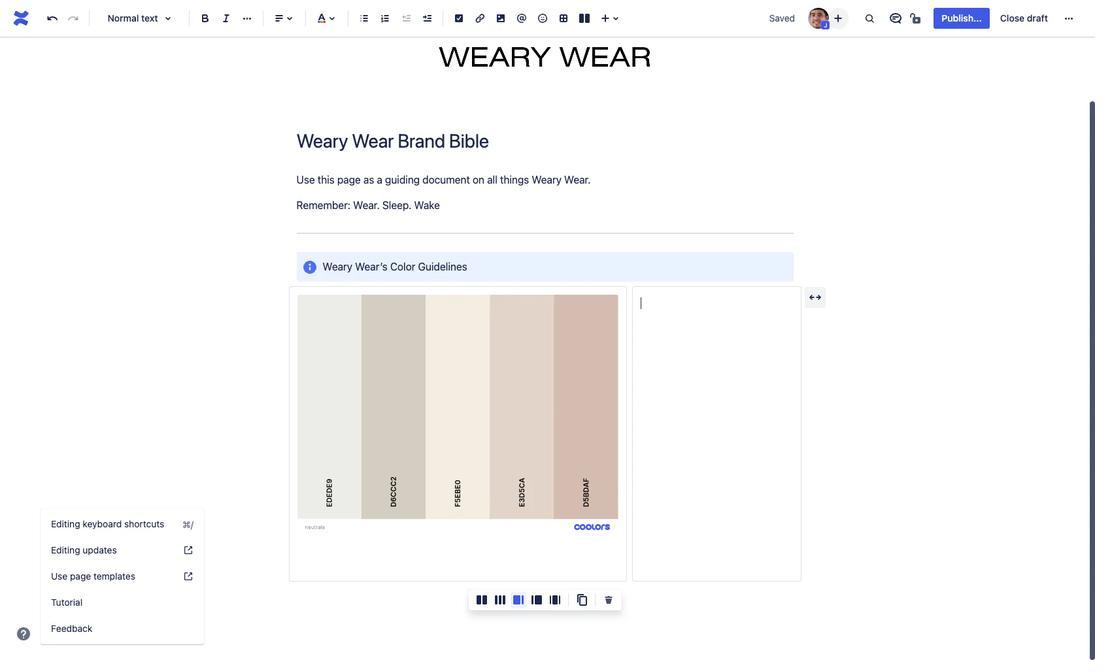Task type: vqa. For each thing, say whether or not it's contained in the screenshot.
Sidebar navigation icon
no



Task type: locate. For each thing, give the bounding box(es) containing it.
help image inside use page templates link
[[183, 572, 194, 582]]

1 vertical spatial wear.
[[353, 200, 380, 212]]

1 vertical spatial help image
[[183, 572, 194, 582]]

three columns image
[[493, 593, 508, 608]]

0 vertical spatial editing
[[51, 519, 80, 530]]

confluence image
[[10, 8, 31, 29], [10, 8, 31, 29]]

1 horizontal spatial use
[[297, 174, 315, 186]]

normal text button
[[95, 4, 184, 33]]

three columns with sidebars image
[[547, 593, 563, 608]]

0 vertical spatial use
[[297, 174, 315, 186]]

publish...
[[942, 12, 982, 24]]

0 vertical spatial page
[[337, 174, 361, 186]]

help image inside editing updates link
[[183, 546, 194, 556]]

Give this page a title text field
[[297, 130, 794, 152]]

normal text
[[108, 12, 158, 24]]

table image
[[556, 10, 572, 26]]

0 horizontal spatial page
[[70, 571, 91, 582]]

1 vertical spatial weary
[[323, 261, 353, 273]]

a
[[377, 174, 383, 186]]

page
[[337, 174, 361, 186], [70, 571, 91, 582]]

0 horizontal spatial use
[[51, 571, 68, 582]]

update header image
[[502, 60, 589, 71]]

remember: wear. sleep. wake
[[297, 200, 440, 212]]

use inside main content area, start typing to enter text. text field
[[297, 174, 315, 186]]

no restrictions image
[[909, 10, 925, 26]]

color
[[390, 261, 416, 273]]

updates
[[83, 545, 117, 556]]

page down the editing updates
[[70, 571, 91, 582]]

editing
[[51, 519, 80, 530], [51, 545, 80, 556]]

document
[[423, 174, 470, 186]]

redo ⌘⇧z image
[[65, 10, 81, 26]]

feedback
[[51, 623, 92, 634]]

weary wear's color guidelines
[[323, 261, 467, 273]]

weary right "things"
[[532, 174, 562, 186]]

help image
[[183, 546, 194, 556], [183, 572, 194, 582], [16, 627, 31, 642]]

1 vertical spatial editing
[[51, 545, 80, 556]]

all
[[487, 174, 498, 186]]

this
[[318, 174, 335, 186]]

editing left the updates
[[51, 545, 80, 556]]

use left this
[[297, 174, 315, 186]]

use page templates
[[51, 571, 135, 582]]

go wide image
[[808, 290, 824, 305]]

weary right panel info image
[[323, 261, 353, 273]]

2 editing from the top
[[51, 545, 80, 556]]

james peterson image
[[809, 8, 830, 29]]

right sidebar image
[[511, 593, 527, 608]]

page left as
[[337, 174, 361, 186]]

mention image
[[514, 10, 530, 26]]

use up tutorial
[[51, 571, 68, 582]]

draft
[[1027, 12, 1049, 24]]

page inside main content area, start typing to enter text. text field
[[337, 174, 361, 186]]

editing up the editing updates
[[51, 519, 80, 530]]

templates
[[94, 571, 135, 582]]

editing updates link
[[41, 538, 204, 564]]

on
[[473, 174, 485, 186]]

bold ⌘b image
[[198, 10, 213, 26]]

wear. down as
[[353, 200, 380, 212]]

header
[[534, 60, 562, 71]]

1 vertical spatial use
[[51, 571, 68, 582]]

tutorial
[[51, 597, 82, 608]]

more formatting image
[[239, 10, 255, 26]]

remember:
[[297, 200, 351, 212]]

1 horizontal spatial weary
[[532, 174, 562, 186]]

wear.
[[564, 174, 591, 186], [353, 200, 380, 212]]

more image
[[1062, 10, 1077, 26]]

tutorial button
[[41, 590, 204, 616]]

add image, video, or file image
[[493, 10, 509, 26]]

0 vertical spatial wear.
[[564, 174, 591, 186]]

1 editing from the top
[[51, 519, 80, 530]]

bullet list ⌘⇧8 image
[[356, 10, 372, 26]]

1 horizontal spatial page
[[337, 174, 361, 186]]

use
[[297, 174, 315, 186], [51, 571, 68, 582]]

things
[[500, 174, 529, 186]]

0 horizontal spatial weary
[[323, 261, 353, 273]]

0 vertical spatial help image
[[183, 546, 194, 556]]

weary
[[532, 174, 562, 186], [323, 261, 353, 273]]

image
[[564, 60, 589, 71]]

outdent ⇧tab image
[[398, 10, 414, 26]]

wear. down the give this page a title text box
[[564, 174, 591, 186]]

invite to edit image
[[831, 10, 847, 26]]



Task type: describe. For each thing, give the bounding box(es) containing it.
action item image
[[451, 10, 467, 26]]

update header image button
[[498, 39, 593, 71]]

text
[[141, 12, 158, 24]]

remove image
[[601, 593, 617, 608]]

guidelines
[[418, 261, 467, 273]]

two columns image
[[474, 593, 490, 608]]

sleep.
[[383, 200, 412, 212]]

⌘/
[[183, 519, 194, 530]]

0 horizontal spatial wear.
[[353, 200, 380, 212]]

wear's
[[355, 261, 388, 273]]

2 vertical spatial help image
[[16, 627, 31, 642]]

numbered list ⌘⇧7 image
[[377, 10, 393, 26]]

help image for editing updates
[[183, 546, 194, 556]]

comment icon image
[[889, 10, 904, 26]]

normal
[[108, 12, 139, 24]]

layouts image
[[577, 10, 593, 26]]

1 vertical spatial page
[[70, 571, 91, 582]]

close
[[1001, 12, 1025, 24]]

use for use this page as a guiding document on all things weary wear.
[[297, 174, 315, 186]]

find and replace image
[[862, 10, 878, 26]]

use page templates link
[[41, 564, 204, 590]]

use this page as a guiding document on all things weary wear.
[[297, 174, 594, 186]]

indent tab image
[[419, 10, 435, 26]]

copy image
[[574, 593, 590, 608]]

help image for use page templates
[[183, 572, 194, 582]]

Main content area, start typing to enter text. text field
[[289, 171, 802, 582]]

close draft
[[1001, 12, 1049, 24]]

use for use page templates
[[51, 571, 68, 582]]

editing updates
[[51, 545, 117, 556]]

keyboard
[[83, 519, 122, 530]]

undo ⌘z image
[[44, 10, 60, 26]]

italic ⌘i image
[[218, 10, 234, 26]]

wake
[[414, 200, 440, 212]]

1 horizontal spatial wear.
[[564, 174, 591, 186]]

shortcuts
[[124, 519, 164, 530]]

close draft button
[[993, 8, 1056, 29]]

saved
[[770, 12, 795, 24]]

feedback button
[[41, 616, 204, 642]]

emoji image
[[535, 10, 551, 26]]

editing keyboard shortcuts
[[51, 519, 164, 530]]

panel info image
[[302, 260, 318, 276]]

link image
[[472, 10, 488, 26]]

left sidebar image
[[529, 593, 545, 608]]

0 vertical spatial weary
[[532, 174, 562, 186]]

update
[[502, 60, 531, 71]]

editing for editing updates
[[51, 545, 80, 556]]

publish... button
[[934, 8, 990, 29]]

as
[[364, 174, 374, 186]]

guiding
[[385, 174, 420, 186]]

align left image
[[271, 10, 287, 26]]

editing for editing keyboard shortcuts
[[51, 519, 80, 530]]



